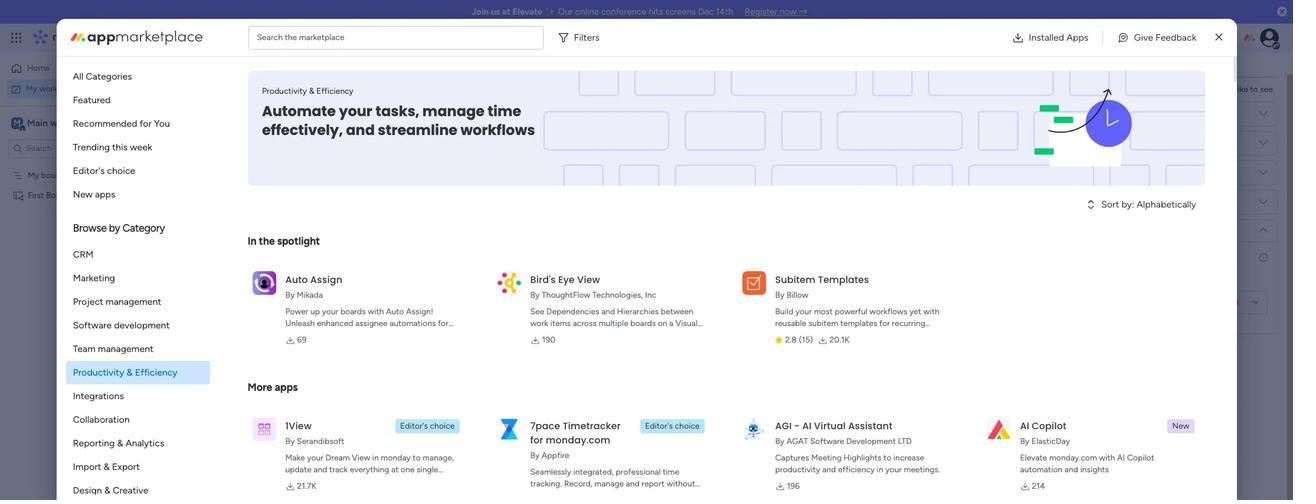 Task type: describe. For each thing, give the bounding box(es) containing it.
/ left power
[[256, 296, 261, 311]]

1 horizontal spatial board
[[766, 172, 787, 182]]

import & export
[[73, 462, 140, 473]]

us
[[491, 6, 500, 17]]

0 horizontal spatial elevate
[[513, 6, 543, 17]]

& for reporting & analytics
[[117, 438, 123, 449]]

development
[[847, 437, 896, 447]]

2.8 (15)
[[786, 335, 813, 345]]

reusable
[[776, 319, 807, 329]]

effectively,
[[262, 120, 343, 140]]

hide done items
[[311, 99, 372, 109]]

my board
[[28, 170, 63, 180]]

apps marketplace image
[[71, 30, 202, 45]]

app logo image for by serandibsoft
[[252, 418, 276, 442]]

efficiency for productivity & efficiency
[[135, 367, 178, 378]]

customize for customize
[[396, 99, 435, 109]]

0 horizontal spatial software
[[73, 320, 112, 331]]

0 horizontal spatial work
[[209, 68, 256, 95]]

by appfire
[[531, 451, 570, 461]]

and inside elevate monday.com with ai copilot automation and insights
[[1065, 465, 1079, 475]]

your inside power up your boards with auto assign! unleash enhanced assignee automations for more productivity.
[[322, 307, 339, 317]]

alphabetically
[[1137, 199, 1197, 210]]

2 vertical spatial board
[[46, 190, 68, 200]]

inbox image
[[1112, 32, 1124, 44]]

work for monday
[[95, 31, 117, 44]]

& for design & creative
[[104, 485, 110, 497]]

dec
[[698, 6, 714, 17]]

now
[[780, 6, 797, 17]]

canvas
[[531, 331, 558, 341]]

working on it
[[1139, 171, 1188, 181]]

19
[[1069, 172, 1076, 180]]

highlights
[[844, 453, 882, 464]]

0 horizontal spatial first
[[28, 190, 44, 200]]

sort
[[1102, 199, 1120, 210]]

productivity for productivity & efficiency automate your tasks, manage time effectively, and streamline workflows
[[262, 86, 307, 96]]

it
[[1183, 171, 1188, 181]]

team
[[73, 344, 96, 355]]

reporting
[[73, 438, 115, 449]]

subitem
[[776, 273, 816, 287]]

in inside captures meeting highlights to increase productivity and efficiency in your meetings.
[[877, 465, 884, 475]]

join us at elevate ✨ our online conference hits screens dec 14th
[[472, 6, 734, 17]]

meetings.
[[904, 465, 940, 475]]

installed apps
[[1029, 32, 1089, 43]]

column for date column
[[1091, 198, 1119, 208]]

without
[[667, 479, 696, 489]]

view inside the bird's eye view by thoughtflow technologies, inc
[[578, 273, 600, 287]]

/ down in
[[254, 253, 259, 268]]

board
[[41, 170, 63, 180]]

190
[[542, 335, 556, 345]]

my for my work
[[26, 84, 37, 94]]

register
[[745, 6, 778, 17]]

update
[[285, 465, 312, 475]]

choice for 1view
[[430, 422, 455, 432]]

/ right overdue
[[247, 147, 253, 162]]

conference
[[601, 6, 647, 17]]

efficiency
[[838, 465, 875, 475]]

workflows inside build your most powerful workflows yet with reusable subitem templates for recurring project tasks.
[[870, 307, 908, 317]]

marketplace
[[299, 32, 345, 42]]

by inside auto assign by mikada
[[285, 291, 295, 301]]

design
[[73, 485, 102, 497]]

2 horizontal spatial board
[[790, 147, 811, 157]]

editor's choice for 1view
[[400, 422, 455, 432]]

monday.com inside elevate monday.com with ai copilot automation and insights
[[1050, 453, 1098, 464]]

this week /
[[199, 253, 262, 268]]

professional
[[616, 468, 661, 478]]

the inside seamlessly integrated, professional time tracking. record, manage and report without the extra work.
[[531, 491, 543, 501]]

up
[[311, 307, 320, 317]]

installed
[[1029, 32, 1065, 43]]

a inside main content
[[244, 381, 251, 396]]

editor's for 7pace timetracker for monday.com
[[645, 422, 673, 432]]

explore
[[73, 44, 107, 57]]

boards,
[[1109, 84, 1136, 94]]

development
[[114, 320, 170, 331]]

first board inside 'first board' link
[[748, 172, 787, 182]]

analytics
[[126, 438, 164, 449]]

filters
[[574, 32, 600, 43]]

management for project management
[[106, 296, 161, 308]]

0 inside the without a date / 0 items
[[290, 384, 295, 394]]

ai inside agi - ai virtual assistant by agat software development ltd
[[803, 420, 812, 433]]

between
[[661, 307, 694, 317]]

most
[[814, 307, 833, 317]]

meeting
[[812, 453, 842, 464]]

first board group
[[1071, 274, 1268, 315]]

overdue /
[[199, 147, 256, 162]]

dapulse x slim image
[[1216, 30, 1223, 45]]

copilot inside elevate monday.com with ai copilot automation and insights
[[1128, 453, 1155, 464]]

the for spotlight
[[259, 235, 275, 248]]

0 horizontal spatial editor's
[[73, 165, 105, 177]]

you
[[154, 118, 170, 129]]

app logo image for by billow
[[742, 271, 766, 295]]

with inside build your most powerful workflows yet with reusable subitem templates for recurring project tasks.
[[924, 307, 940, 317]]

categories
[[86, 71, 132, 82]]

✨
[[545, 6, 556, 17]]

week for this
[[223, 253, 251, 268]]

hits
[[649, 6, 663, 17]]

tracking.
[[531, 479, 562, 489]]

/ right date at left
[[281, 381, 287, 396]]

view inside make your dream view in monday to manage, update and track everything at one single place
[[352, 453, 370, 464]]

my for my board
[[28, 170, 39, 180]]

choose the boards, columns and people you'd like to see
[[1064, 84, 1274, 94]]

yet
[[910, 307, 922, 317]]

agi - ai virtual assistant by agat software development ltd
[[776, 420, 912, 447]]

my work button
[[7, 79, 127, 98]]

the for marketplace
[[285, 32, 297, 42]]

register now → link
[[745, 6, 808, 17]]

increase
[[894, 453, 925, 464]]

customize for customize my work
[[1076, 60, 1126, 73]]

my up boards,
[[1128, 60, 1142, 73]]

assistant
[[849, 420, 893, 433]]

on inside main content
[[1172, 171, 1181, 181]]

marketing
[[73, 273, 115, 284]]

Filter dashboard by text search field
[[174, 94, 285, 113]]

project
[[73, 296, 103, 308]]

shareable board image
[[12, 190, 24, 201]]

boards inside the see dependencies and hierarchies between work items across multiple boards on a visual canvas
[[631, 319, 656, 329]]

items inside the see dependencies and hierarchies between work items across multiple boards on a visual canvas
[[551, 319, 571, 329]]

0 vertical spatial management
[[119, 31, 183, 44]]

manage for time
[[422, 102, 485, 121]]

app logo image for by mikada
[[252, 271, 276, 295]]

auto inside auto assign by mikada
[[285, 273, 308, 287]]

home
[[27, 63, 50, 73]]

and inside main content
[[1171, 84, 1185, 94]]

by
[[109, 222, 120, 235]]

select product image
[[11, 32, 22, 44]]

title
[[909, 172, 924, 181]]

214
[[1032, 482, 1046, 492]]

work inside the see dependencies and hierarchies between work items across multiple boards on a visual canvas
[[531, 319, 548, 329]]

workspace image
[[11, 117, 23, 130]]

online
[[575, 6, 599, 17]]

search
[[257, 32, 283, 42]]

search image
[[271, 99, 280, 109]]

1 vertical spatial first board
[[28, 190, 68, 200]]

app logo image for by appfire
[[497, 418, 521, 442]]

the for boards,
[[1095, 84, 1107, 94]]

auto assign by mikada
[[285, 273, 343, 301]]

1 horizontal spatial at
[[502, 6, 511, 17]]

bird's
[[531, 273, 556, 287]]

more
[[285, 331, 305, 341]]

and inside seamlessly integrated, professional time tracking. record, manage and report without the extra work.
[[626, 479, 640, 489]]

see
[[531, 307, 545, 317]]

captures meeting highlights to increase productivity and efficiency in your meetings.
[[776, 453, 940, 475]]

boards inside power up your boards with auto assign! unleash enhanced assignee automations for more productivity.
[[341, 307, 366, 317]]

feedback
[[1156, 32, 1197, 43]]

overdue
[[199, 147, 245, 162]]

m
[[14, 118, 21, 128]]

auto inside power up your boards with auto assign! unleash enhanced assignee automations for more productivity.
[[386, 307, 404, 317]]

& for productivity & efficiency automate your tasks, manage time effectively, and streamline workflows
[[309, 86, 314, 96]]

and inside the see dependencies and hierarchies between work items across multiple boards on a visual canvas
[[602, 307, 615, 317]]

by inside agi - ai virtual assistant by agat software development ltd
[[776, 437, 785, 447]]

items right done
[[351, 99, 372, 109]]

for left the "you" at the top
[[140, 118, 152, 129]]

app logo image for by thoughtflow technologies, inc
[[497, 271, 521, 295]]

invite members image
[[1138, 32, 1150, 44]]

sort by: alphabetically
[[1102, 199, 1197, 210]]

choice for 7pace timetracker for monday.com
[[675, 422, 700, 432]]

group for group
[[904, 147, 927, 157]]

record,
[[564, 479, 593, 489]]

automation
[[1021, 465, 1063, 475]]

software development
[[73, 320, 170, 331]]

recommended for you
[[73, 118, 170, 129]]

next
[[199, 296, 222, 311]]

jacob simon image
[[1261, 28, 1280, 47]]

build your most powerful workflows yet with reusable subitem templates for recurring project tasks.
[[776, 307, 940, 341]]

19 nov
[[1069, 172, 1093, 180]]

1 horizontal spatial ai
[[1021, 420, 1030, 433]]

0 vertical spatial people
[[1071, 109, 1096, 119]]



Task type: vqa. For each thing, say whether or not it's contained in the screenshot.
the bottommost First Board
yes



Task type: locate. For each thing, give the bounding box(es) containing it.
app logo image
[[252, 271, 276, 295], [497, 271, 521, 295], [742, 271, 766, 295], [252, 418, 276, 442], [497, 418, 521, 442], [742, 418, 766, 442], [988, 418, 1011, 442]]

0 vertical spatial productivity
[[262, 86, 307, 96]]

date
[[1071, 198, 1089, 208]]

& left export
[[104, 462, 110, 473]]

productivity for productivity & efficiency
[[73, 367, 124, 378]]

bird's eye view by thoughtflow technologies, inc
[[531, 273, 657, 301]]

management left the see plans icon at the top left
[[119, 31, 183, 44]]

by:
[[1122, 199, 1135, 210]]

monday inside make your dream view in monday to manage, update and track everything at one single place
[[381, 453, 411, 464]]

time
[[488, 102, 521, 121], [663, 468, 680, 478]]

auto up mikada at the bottom left of page
[[285, 273, 308, 287]]

the down tracking.
[[531, 491, 543, 501]]

productivity up integrations
[[73, 367, 124, 378]]

None search field
[[174, 94, 285, 113]]

new for new
[[1173, 422, 1190, 432]]

1 vertical spatial copilot
[[1128, 453, 1155, 464]]

people
[[1071, 109, 1096, 119], [992, 147, 1017, 157]]

main
[[27, 117, 48, 128]]

editor's choice down the trending this week
[[73, 165, 135, 177]]

creative
[[113, 485, 148, 497]]

app logo image left 1view
[[252, 418, 276, 442]]

priority
[[1233, 147, 1260, 157]]

ai copilot
[[1021, 420, 1067, 433]]

my down "home"
[[26, 84, 37, 94]]

21.7k
[[297, 482, 317, 492]]

editor's down trending
[[73, 165, 105, 177]]

status for status
[[1152, 147, 1176, 157]]

1 vertical spatial work
[[39, 84, 57, 94]]

at left one
[[391, 465, 399, 475]]

1 horizontal spatial auto
[[386, 307, 404, 317]]

column for status column
[[1097, 168, 1126, 178]]

my inside button
[[26, 84, 37, 94]]

workspace selection element
[[11, 116, 99, 131]]

1 horizontal spatial monday.com
[[1050, 453, 1098, 464]]

1 vertical spatial in
[[877, 465, 884, 475]]

1 horizontal spatial on
[[1172, 171, 1181, 181]]

Search in workspace field
[[25, 142, 99, 155]]

group title
[[886, 172, 924, 181]]

1 horizontal spatial workflows
[[870, 307, 908, 317]]

2 vertical spatial work
[[531, 319, 548, 329]]

apps for more apps
[[275, 381, 298, 394]]

manage inside productivity & efficiency automate your tasks, manage time effectively, and streamline workflows
[[422, 102, 485, 121]]

your inside build your most powerful workflows yet with reusable subitem templates for recurring project tasks.
[[796, 307, 812, 317]]

boards down hierarchies
[[631, 319, 656, 329]]

view
[[578, 273, 600, 287], [352, 453, 370, 464]]

1 horizontal spatial status
[[1152, 147, 1176, 157]]

2 horizontal spatial work
[[531, 319, 548, 329]]

→
[[799, 6, 808, 17]]

choice up without
[[675, 422, 700, 432]]

the left boards,
[[1095, 84, 1107, 94]]

hide
[[311, 99, 329, 109]]

the right search
[[285, 32, 297, 42]]

our
[[558, 6, 573, 17]]

and inside captures meeting highlights to increase productivity and efficiency in your meetings.
[[823, 465, 836, 475]]

efficiency for productivity & efficiency automate your tasks, manage time effectively, and streamline workflows
[[316, 86, 353, 96]]

more
[[248, 381, 272, 394]]

and down "meeting"
[[823, 465, 836, 475]]

0
[[264, 299, 269, 309], [290, 384, 295, 394]]

0 vertical spatial 0
[[264, 299, 269, 309]]

20.1k
[[830, 335, 850, 345]]

at inside make your dream view in monday to manage, update and track everything at one single place
[[391, 465, 399, 475]]

unleash
[[285, 319, 315, 329]]

your inside captures meeting highlights to increase productivity and efficiency in your meetings.
[[886, 465, 902, 475]]

1 horizontal spatial choice
[[430, 422, 455, 432]]

0 horizontal spatial work
[[39, 84, 57, 94]]

by down ai copilot
[[1021, 437, 1030, 447]]

status up working on it
[[1152, 147, 1176, 157]]

by up see
[[531, 291, 540, 301]]

1 vertical spatial productivity
[[73, 367, 124, 378]]

captures
[[776, 453, 810, 464]]

0 right date at left
[[290, 384, 295, 394]]

workspace
[[50, 117, 97, 128]]

1 horizontal spatial time
[[663, 468, 680, 478]]

productivity up search image
[[262, 86, 307, 96]]

option
[[0, 165, 151, 167]]

with right yet
[[924, 307, 940, 317]]

0 vertical spatial boards
[[341, 307, 366, 317]]

app logo image left '7pace'
[[497, 418, 521, 442]]

1 horizontal spatial editor's
[[400, 422, 428, 432]]

1 vertical spatial boards
[[631, 319, 656, 329]]

app logo image left subitem
[[742, 271, 766, 295]]

apps for new apps
[[95, 189, 115, 200]]

new apps
[[73, 189, 115, 200]]

visual
[[676, 319, 698, 329]]

apps right more
[[275, 381, 298, 394]]

time inside productivity & efficiency automate your tasks, manage time effectively, and streamline workflows
[[488, 102, 521, 121]]

v2 info image
[[1260, 252, 1268, 265]]

&
[[309, 86, 314, 96], [127, 367, 133, 378], [117, 438, 123, 449], [104, 462, 110, 473], [104, 485, 110, 497]]

workflows inside productivity & efficiency automate your tasks, manage time effectively, and streamline workflows
[[460, 120, 535, 140]]

boards up enhanced
[[341, 307, 366, 317]]

main content containing overdue /
[[156, 28, 1292, 501]]

first
[[748, 172, 764, 182], [28, 190, 44, 200]]

1 horizontal spatial work
[[95, 31, 117, 44]]

first board
[[748, 172, 787, 182], [28, 190, 68, 200]]

2 vertical spatial management
[[98, 344, 154, 355]]

on inside the see dependencies and hierarchies between work items across multiple boards on a visual canvas
[[658, 319, 668, 329]]

0 vertical spatial status
[[1152, 147, 1176, 157]]

2 horizontal spatial with
[[1100, 453, 1116, 464]]

by inside the bird's eye view by thoughtflow technologies, inc
[[531, 291, 540, 301]]

assignee
[[355, 319, 388, 329]]

1 vertical spatial group
[[886, 172, 907, 181]]

monday.com down timetracker
[[546, 434, 611, 448]]

1 horizontal spatial 0
[[290, 384, 295, 394]]

manage for and
[[595, 479, 624, 489]]

by up power
[[285, 291, 295, 301]]

editor's choice for 7pace timetracker for monday.com
[[645, 422, 700, 432]]

& for productivity & efficiency
[[127, 367, 133, 378]]

1 horizontal spatial first board
[[748, 172, 787, 182]]

for right automations
[[438, 319, 449, 329]]

all categories
[[73, 71, 132, 82]]

your down increase
[[886, 465, 902, 475]]

ai inside elevate monday.com with ai copilot automation and insights
[[1118, 453, 1126, 464]]

choice up manage,
[[430, 422, 455, 432]]

1 vertical spatial new
[[1173, 422, 1190, 432]]

0 vertical spatial a
[[670, 319, 674, 329]]

auto up automations
[[386, 307, 404, 317]]

virtual
[[814, 420, 846, 433]]

items down dependencies
[[551, 319, 571, 329]]

0 horizontal spatial manage
[[422, 102, 485, 121]]

time inside seamlessly integrated, professional time tracking. record, manage and report without the extra work.
[[663, 468, 680, 478]]

integrated,
[[574, 468, 614, 478]]

management up 'development'
[[106, 296, 161, 308]]

and inside productivity & efficiency automate your tasks, manage time effectively, and streamline workflows
[[346, 120, 375, 140]]

management up productivity & efficiency
[[98, 344, 154, 355]]

and down hide done items
[[346, 120, 375, 140]]

work for my
[[39, 84, 57, 94]]

& up export
[[117, 438, 123, 449]]

week right this in the top left of the page
[[130, 142, 152, 153]]

work.
[[565, 491, 585, 501]]

0 vertical spatial efficiency
[[316, 86, 353, 96]]

1 horizontal spatial customize
[[1076, 60, 1126, 73]]

power up your boards with auto assign! unleash enhanced assignee automations for more productivity.
[[285, 307, 449, 341]]

monday.com inside 7pace timetracker for monday.com
[[546, 434, 611, 448]]

week right next
[[225, 296, 253, 311]]

automations
[[390, 319, 436, 329]]

dream
[[326, 453, 350, 464]]

at right us
[[502, 6, 511, 17]]

your inside make your dream view in monday to manage, update and track everything at one single place
[[307, 453, 324, 464]]

1 vertical spatial auto
[[386, 307, 404, 317]]

board
[[790, 147, 811, 157], [766, 172, 787, 182], [46, 190, 68, 200]]

efficiency down team management
[[135, 367, 178, 378]]

notifications image
[[1086, 32, 1098, 44]]

customize button
[[377, 94, 440, 113]]

editor's up the professional
[[645, 422, 673, 432]]

0 vertical spatial apps
[[95, 189, 115, 200]]

app logo image left bird's
[[497, 271, 521, 295]]

choose
[[1064, 84, 1093, 94]]

see plans image
[[196, 31, 206, 45]]

work inside main content
[[1144, 60, 1168, 73]]

productivity inside productivity & efficiency automate your tasks, manage time effectively, and streamline workflows
[[262, 86, 307, 96]]

1 vertical spatial monday
[[381, 453, 411, 464]]

group left title
[[886, 172, 907, 181]]

monday up home button
[[53, 31, 93, 44]]

1 vertical spatial column
[[1091, 198, 1119, 208]]

0 vertical spatial work
[[95, 31, 117, 44]]

my for my work
[[177, 68, 204, 95]]

your
[[339, 102, 372, 121], [322, 307, 339, 317], [796, 307, 812, 317], [307, 453, 324, 464], [886, 465, 902, 475]]

0 vertical spatial time
[[488, 102, 521, 121]]

working
[[1139, 171, 1170, 181]]

my down the see plans icon at the top left
[[177, 68, 204, 95]]

0 horizontal spatial choice
[[107, 165, 135, 177]]

group up title
[[904, 147, 927, 157]]

to inside make your dream view in monday to manage, update and track everything at one single place
[[413, 453, 421, 464]]

editor's choice up manage,
[[400, 422, 455, 432]]

software
[[73, 320, 112, 331], [811, 437, 845, 447]]

0 horizontal spatial auto
[[285, 273, 308, 287]]

0 vertical spatial auto
[[285, 273, 308, 287]]

software down virtual
[[811, 437, 845, 447]]

on
[[1172, 171, 1181, 181], [658, 319, 668, 329]]

items up 1view
[[297, 384, 317, 394]]

0 horizontal spatial first board
[[28, 190, 68, 200]]

manage down integrated,
[[595, 479, 624, 489]]

apps image
[[1164, 32, 1176, 44]]

app logo image left ai copilot
[[988, 418, 1011, 442]]

editor's up manage,
[[400, 422, 428, 432]]

0 vertical spatial copilot
[[1032, 420, 1067, 433]]

insights
[[1081, 465, 1109, 475]]

in down the highlights at the bottom
[[877, 465, 884, 475]]

0 horizontal spatial copilot
[[1032, 420, 1067, 433]]

make your dream view in monday to manage, update and track everything at one single place
[[285, 453, 454, 487]]

my left board
[[28, 170, 39, 180]]

a down between
[[670, 319, 674, 329]]

sort by: alphabetically button
[[1081, 195, 1205, 214]]

0 horizontal spatial editor's choice
[[73, 165, 135, 177]]

for left recurring
[[880, 319, 890, 329]]

1 vertical spatial first
[[28, 190, 44, 200]]

0 vertical spatial week
[[130, 142, 152, 153]]

software inside agi - ai virtual assistant by agat software development ltd
[[811, 437, 845, 447]]

to left increase
[[884, 453, 892, 464]]

with up insights at bottom
[[1100, 453, 1116, 464]]

app logo image up next week / 0 items
[[252, 271, 276, 295]]

0 vertical spatial column
[[1097, 168, 1126, 178]]

with inside power up your boards with auto assign! unleash enhanced assignee automations for more productivity.
[[368, 307, 384, 317]]

help image
[[1219, 32, 1231, 44]]

make
[[285, 453, 305, 464]]

featured
[[73, 94, 111, 106]]

give
[[1134, 32, 1154, 43]]

choice down this in the top left of the page
[[107, 165, 135, 177]]

1 vertical spatial elevate
[[1021, 453, 1048, 464]]

& for import & export
[[104, 462, 110, 473]]

by inside subitem templates by billow
[[776, 291, 785, 301]]

0 horizontal spatial with
[[368, 307, 384, 317]]

auto
[[285, 273, 308, 287], [386, 307, 404, 317]]

0 horizontal spatial view
[[352, 453, 370, 464]]

elevate inside elevate monday.com with ai copilot automation and insights
[[1021, 453, 1048, 464]]

apps
[[95, 189, 115, 200], [275, 381, 298, 394]]

manage inside seamlessly integrated, professional time tracking. record, manage and report without the extra work.
[[595, 479, 624, 489]]

0 vertical spatial customize
[[1076, 60, 1126, 73]]

1 horizontal spatial work
[[1144, 60, 1168, 73]]

0 horizontal spatial a
[[244, 381, 251, 396]]

on down between
[[658, 319, 668, 329]]

1 vertical spatial efficiency
[[135, 367, 178, 378]]

seamlessly
[[531, 468, 572, 478]]

app logo image left agi
[[742, 418, 766, 442]]

and left track
[[314, 465, 327, 475]]

elevate left ✨
[[513, 6, 543, 17]]

1 horizontal spatial efficiency
[[316, 86, 353, 96]]

0 horizontal spatial status
[[1071, 168, 1095, 178]]

status for status column
[[1071, 168, 1095, 178]]

the inside main content
[[1095, 84, 1107, 94]]

column right nov
[[1097, 168, 1126, 178]]

to inside main content
[[1251, 84, 1259, 94]]

view up everything in the left of the page
[[352, 453, 370, 464]]

category
[[122, 222, 165, 235]]

& up hide
[[309, 86, 314, 96]]

by up build
[[776, 291, 785, 301]]

0 horizontal spatial time
[[488, 102, 521, 121]]

1 horizontal spatial first
[[748, 172, 764, 182]]

list box
[[0, 163, 151, 365]]

and inside make your dream view in monday to manage, update and track everything at one single place
[[314, 465, 327, 475]]

view right eye
[[578, 273, 600, 287]]

apps up by
[[95, 189, 115, 200]]

hierarchies
[[617, 307, 659, 317]]

1 vertical spatial people
[[992, 147, 1017, 157]]

by left appfire
[[531, 451, 540, 461]]

for inside power up your boards with auto assign! unleash enhanced assignee automations for more productivity.
[[438, 319, 449, 329]]

0 horizontal spatial apps
[[95, 189, 115, 200]]

management for team management
[[98, 344, 154, 355]]

items inside next week / 0 items
[[271, 299, 292, 309]]

tasks,
[[375, 102, 419, 121]]

technologies,
[[593, 291, 643, 301]]

software down project
[[73, 320, 112, 331]]

on left it
[[1172, 171, 1181, 181]]

banner logo image
[[976, 71, 1191, 186]]

productivity & efficiency automate your tasks, manage time effectively, and streamline workflows
[[262, 86, 535, 140]]

0 vertical spatial board
[[790, 147, 811, 157]]

elevate
[[513, 6, 543, 17], [1021, 453, 1048, 464]]

by up make
[[285, 437, 295, 447]]

0 horizontal spatial in
[[372, 453, 379, 464]]

productivity.
[[307, 331, 353, 341]]

1 vertical spatial time
[[663, 468, 680, 478]]

power
[[285, 307, 309, 317]]

elevate up automation
[[1021, 453, 1048, 464]]

column left the by:
[[1091, 198, 1119, 208]]

0 horizontal spatial on
[[658, 319, 668, 329]]

a inside the see dependencies and hierarchies between work items across multiple boards on a visual canvas
[[670, 319, 674, 329]]

0 vertical spatial monday.com
[[546, 434, 611, 448]]

with
[[368, 307, 384, 317], [924, 307, 940, 317], [1100, 453, 1116, 464]]

to right like
[[1251, 84, 1259, 94]]

productivity & efficiency
[[73, 367, 178, 378]]

0 horizontal spatial at
[[391, 465, 399, 475]]

editor's for 1view
[[400, 422, 428, 432]]

& inside productivity & efficiency automate your tasks, manage time effectively, and streamline workflows
[[309, 86, 314, 96]]

single
[[417, 465, 438, 475]]

editor's choice up the professional
[[645, 422, 700, 432]]

1 vertical spatial workflows
[[870, 307, 908, 317]]

0 vertical spatial view
[[578, 273, 600, 287]]

one
[[401, 465, 415, 475]]

customize up streamline
[[396, 99, 435, 109]]

and left people on the top of page
[[1171, 84, 1185, 94]]

1 vertical spatial manage
[[595, 479, 624, 489]]

1 horizontal spatial manage
[[595, 479, 624, 489]]

nov
[[1078, 172, 1093, 180]]

installed apps button
[[1003, 26, 1098, 49]]

search everything image
[[1193, 32, 1205, 44]]

with inside elevate monday.com with ai copilot automation and insights
[[1100, 453, 1116, 464]]

for inside build your most powerful workflows yet with reusable subitem templates for recurring project tasks.
[[880, 319, 890, 329]]

to inside captures meeting highlights to increase productivity and efficiency in your meetings.
[[884, 453, 892, 464]]

1 vertical spatial on
[[658, 319, 668, 329]]

spotlight
[[277, 235, 320, 248]]

& right "design"
[[104, 485, 110, 497]]

1 vertical spatial 0
[[290, 384, 295, 394]]

boards
[[341, 307, 366, 317], [631, 319, 656, 329]]

0 horizontal spatial efficiency
[[135, 367, 178, 378]]

0 horizontal spatial monday.com
[[546, 434, 611, 448]]

by down agi
[[776, 437, 785, 447]]

0 vertical spatial workflows
[[460, 120, 535, 140]]

work down "home"
[[39, 84, 57, 94]]

inc
[[645, 291, 657, 301]]

0 horizontal spatial to
[[413, 453, 421, 464]]

new for new apps
[[73, 189, 93, 200]]

work
[[95, 31, 117, 44], [39, 84, 57, 94], [531, 319, 548, 329]]

monday.com up insights at bottom
[[1050, 453, 1098, 464]]

see dependencies and hierarchies between work items across multiple boards on a visual canvas
[[531, 307, 698, 341]]

import
[[73, 462, 101, 473]]

items inside the without a date / 0 items
[[297, 384, 317, 394]]

1 horizontal spatial software
[[811, 437, 845, 447]]

1 horizontal spatial editor's choice
[[400, 422, 455, 432]]

a left date at left
[[244, 381, 251, 396]]

app logo image for by agat software development ltd
[[742, 418, 766, 442]]

recommended
[[73, 118, 137, 129]]

0 horizontal spatial new
[[73, 189, 93, 200]]

thoughtflow
[[542, 291, 591, 301]]

for inside 7pace timetracker for monday.com
[[531, 434, 543, 448]]

1 horizontal spatial people
[[1071, 109, 1096, 119]]

track
[[329, 465, 348, 475]]

project management
[[73, 296, 161, 308]]

crm
[[73, 249, 94, 260]]

0 horizontal spatial productivity
[[73, 367, 124, 378]]

1 image
[[1121, 24, 1132, 37]]

0 inside next week / 0 items
[[264, 299, 269, 309]]

1 horizontal spatial monday
[[381, 453, 411, 464]]

in inside make your dream view in monday to manage, update and track everything at one single place
[[372, 453, 379, 464]]

your right hide
[[339, 102, 372, 121]]

week for next
[[225, 296, 253, 311]]

list box containing my board
[[0, 163, 151, 365]]

2 horizontal spatial ai
[[1118, 453, 1126, 464]]

your inside productivity & efficiency automate your tasks, manage time effectively, and streamline workflows
[[339, 102, 372, 121]]

more apps
[[248, 381, 298, 394]]

work up categories
[[95, 31, 117, 44]]

group for group title
[[886, 172, 907, 181]]

customize inside button
[[396, 99, 435, 109]]

69
[[297, 335, 307, 345]]

& down team management
[[127, 367, 133, 378]]

status down "boards"
[[1071, 168, 1095, 178]]

1 horizontal spatial view
[[578, 273, 600, 287]]

efficiency inside productivity & efficiency automate your tasks, manage time effectively, and streamline workflows
[[316, 86, 353, 96]]

in up everything in the left of the page
[[372, 453, 379, 464]]

team management
[[73, 344, 154, 355]]

0 horizontal spatial 0
[[264, 299, 269, 309]]

0 vertical spatial first
[[748, 172, 764, 182]]

my
[[1128, 60, 1142, 73], [177, 68, 204, 95], [26, 84, 37, 94], [28, 170, 39, 180]]

0 horizontal spatial ai
[[803, 420, 812, 433]]

and down the professional
[[626, 479, 640, 489]]

customize
[[1076, 60, 1126, 73], [396, 99, 435, 109]]

your up the reusable
[[796, 307, 812, 317]]

people
[[1187, 84, 1212, 94]]

your up enhanced
[[322, 307, 339, 317]]

work inside button
[[39, 84, 57, 94]]

1 vertical spatial status
[[1071, 168, 1095, 178]]

week down in
[[223, 253, 251, 268]]

2 horizontal spatial choice
[[675, 422, 700, 432]]

0 vertical spatial monday
[[53, 31, 93, 44]]

1 vertical spatial at
[[391, 465, 399, 475]]

1 vertical spatial customize
[[396, 99, 435, 109]]

app logo image for by elasticday
[[988, 418, 1011, 442]]

assign!
[[406, 307, 433, 317]]

trending
[[73, 142, 110, 153]]

main content
[[156, 28, 1292, 501]]

agi
[[776, 420, 792, 433]]

work
[[1144, 60, 1168, 73], [209, 68, 256, 95]]



